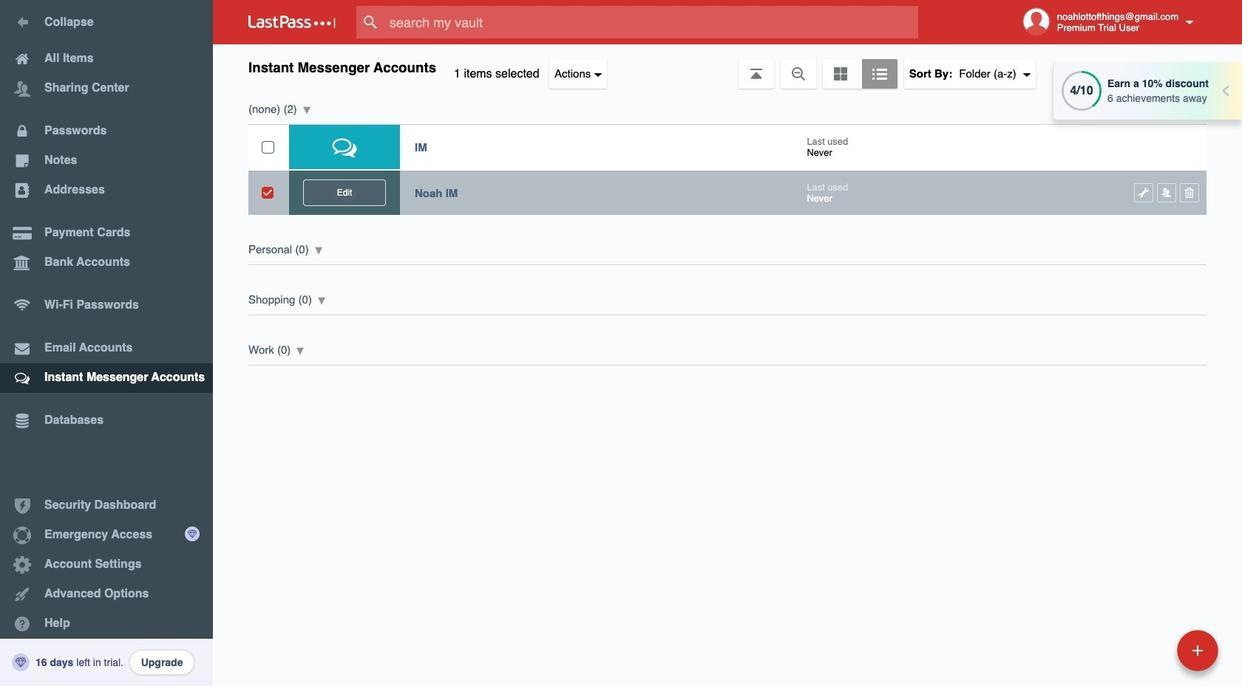 Task type: vqa. For each thing, say whether or not it's contained in the screenshot.
the New item IMAGE
no



Task type: describe. For each thing, give the bounding box(es) containing it.
lastpass image
[[248, 16, 336, 29]]

main navigation navigation
[[0, 0, 213, 687]]

Search search field
[[356, 6, 947, 38]]

search my vault text field
[[356, 6, 947, 38]]

new item navigation
[[1076, 626, 1227, 687]]



Task type: locate. For each thing, give the bounding box(es) containing it.
new item element
[[1076, 630, 1224, 672]]

vault options navigation
[[213, 44, 1242, 89]]



